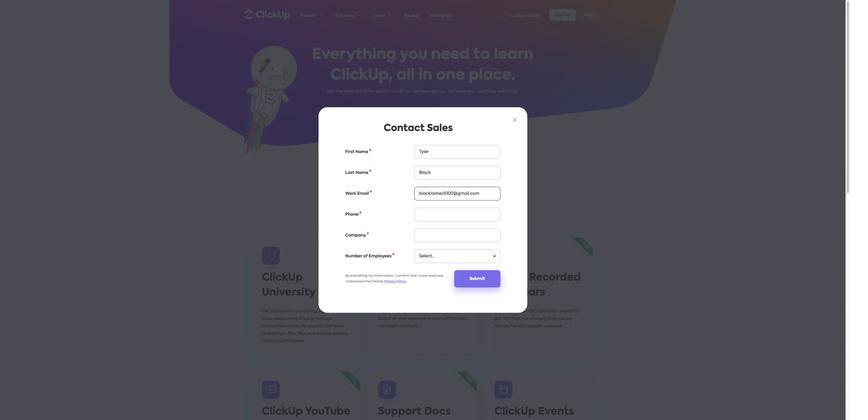 Task type: locate. For each thing, give the bounding box(es) containing it.
* for last name
[[369, 170, 372, 175]]

1 horizontal spatial platform
[[540, 310, 559, 314]]

1 vertical spatial most
[[511, 317, 521, 321]]

0 horizontal spatial need
[[326, 310, 337, 314]]

out
[[355, 90, 362, 94], [522, 317, 529, 321]]

1 vertical spatial need
[[326, 310, 337, 314]]

confirm
[[397, 275, 409, 278]]

and down interactive
[[262, 332, 270, 336]]

feature
[[495, 325, 510, 329]]

1 vertical spatial your
[[518, 325, 527, 329]]

work email
[[345, 192, 369, 196]]

1 vertical spatial platform
[[540, 310, 559, 314]]

the
[[336, 90, 343, 94], [368, 90, 375, 94], [365, 280, 370, 284], [503, 317, 510, 321]]

0 horizontal spatial to
[[338, 310, 342, 314]]

0 vertical spatial through
[[424, 310, 441, 314]]

quick
[[442, 310, 453, 314]]

you right everything
[[318, 310, 325, 314]]

name for first name
[[356, 150, 368, 154]]

0 vertical spatial of
[[363, 90, 367, 94]]

of down the clickup,
[[363, 90, 367, 94]]

1 vertical spatial through
[[316, 317, 332, 321]]

1 i from the left
[[395, 275, 396, 278]]

* right first name
[[369, 149, 372, 154]]

0 horizontal spatial out
[[355, 90, 362, 94]]

None text field
[[414, 166, 501, 180]]

1 horizontal spatial for
[[511, 325, 517, 329]]

0 vertical spatial out
[[355, 90, 362, 94]]

i right that
[[418, 275, 419, 278]]

0 horizontal spatial your
[[306, 332, 315, 336]]

2 name from the top
[[356, 171, 369, 175]]

name right first on the top left of page
[[356, 150, 368, 154]]

None email field
[[414, 187, 501, 201]]

0 vertical spatial get
[[327, 90, 335, 94]]

with left the on-
[[396, 90, 405, 94]]

1 horizontal spatial and
[[437, 275, 443, 278]]

level
[[432, 317, 441, 321]]

live
[[495, 273, 517, 283]]

need
[[431, 47, 470, 62], [326, 310, 337, 314]]

0 horizontal spatial and
[[262, 332, 270, 336]]

0 horizontal spatial for
[[302, 325, 308, 329]]

clickup youtube
[[262, 407, 351, 421]]

2 horizontal spatial your
[[518, 325, 527, 329]]

your
[[398, 317, 407, 321], [518, 325, 527, 329], [306, 332, 315, 336]]

to
[[474, 47, 490, 62], [338, 310, 342, 314], [574, 310, 579, 314]]

1 vertical spatial and
[[437, 275, 443, 278]]

of up specific on the bottom right
[[530, 317, 534, 321]]

1 horizontal spatial out
[[522, 317, 529, 321]]

0 vertical spatial need
[[431, 47, 470, 62]]

privacy policy .
[[384, 280, 407, 284]]

about
[[274, 317, 286, 321]]

in up get the most out of the platform with on-demand demos, live webinars, coaching,         and more.
[[419, 68, 433, 83]]

1 vertical spatial with
[[527, 310, 536, 314]]

2 vertical spatial your
[[306, 332, 315, 336]]

to up members,
[[338, 310, 342, 314]]

1 vertical spatial name
[[356, 171, 369, 175]]

need up one
[[431, 47, 470, 62]]

1 horizontal spatial get
[[327, 90, 335, 94]]

demos
[[378, 288, 416, 298]]

0 vertical spatial in
[[419, 68, 433, 83]]

0 vertical spatial name
[[356, 150, 368, 154]]

through inside start learning clickup through quick videos based on your experience level               with project management tools.
[[424, 310, 441, 314]]

0 horizontal spatial get
[[262, 310, 270, 314]]

0 horizontal spatial i
[[395, 275, 396, 278]]

out up specific on the bottom right
[[522, 317, 529, 321]]

1 vertical spatial of
[[363, 255, 368, 259]]

get
[[327, 90, 335, 94], [262, 310, 270, 314]]

1 horizontal spatial through
[[424, 310, 441, 314]]

1 vertical spatial in
[[290, 310, 294, 314]]

and right read
[[437, 275, 443, 278]]

platform up time-
[[540, 310, 559, 314]]

with down the "quick" at the right bottom of page
[[442, 317, 451, 321]]

on
[[392, 317, 397, 321]]

you up all at the left
[[400, 47, 428, 62]]

university
[[262, 288, 316, 298]]

1 horizontal spatial to
[[474, 47, 490, 62]]

of right number on the left bottom of the page
[[363, 255, 368, 259]]

most down the clickup,
[[344, 90, 354, 94]]

everything
[[295, 310, 317, 314]]

0 vertical spatial with
[[396, 90, 405, 94]]

for inside master clickup with a platform expert to get the most out of every               time-saving feature for your specific use case.
[[511, 325, 517, 329]]

using
[[287, 317, 298, 321]]

your inside master clickup with a platform expert to get the most out of every               time-saving feature for your specific use case.
[[518, 325, 527, 329]]

0 horizontal spatial with
[[396, 90, 405, 94]]

1 horizontal spatial i
[[418, 275, 419, 278]]

demand
[[399, 273, 446, 283]]

privacy
[[384, 280, 396, 284]]

None telephone field
[[414, 208, 501, 222]]

2 vertical spatial of
[[530, 317, 534, 321]]

all
[[397, 68, 415, 83]]

tools.
[[408, 325, 419, 329]]

sales
[[427, 124, 453, 133]]

submit
[[470, 277, 485, 281]]

for right "feature" at the bottom of the page
[[511, 325, 517, 329]]

management
[[378, 325, 407, 329]]

* right "last name" on the left of page
[[369, 170, 372, 175]]

* right email
[[370, 191, 372, 196]]

your left specific on the bottom right
[[518, 325, 527, 329]]

on-
[[378, 273, 399, 283]]

have
[[420, 275, 428, 278]]

expert
[[560, 310, 573, 314]]

place.
[[469, 68, 516, 83]]

through up guests,
[[316, 317, 332, 321]]

1 for from the left
[[302, 325, 308, 329]]

need up members,
[[326, 310, 337, 314]]

flex
[[298, 332, 305, 336]]

list
[[301, 0, 510, 30]]

1 vertical spatial out
[[522, 317, 529, 321]]

through up the level
[[424, 310, 441, 314]]

your inside start learning clickup through quick videos based on your experience level               with project management tools.
[[398, 317, 407, 321]]

get inside get schooled in everything you need to know about using clickup through interactive courses for guests, members, and admins. plus, flex your skills by earning clickup certificates!
[[262, 310, 270, 314]]

* for company
[[367, 233, 369, 238]]

for up "flex" in the bottom of the page
[[302, 325, 308, 329]]

to inside master clickup with a platform expert to get the most out of every               time-saving feature for your specific use case.
[[574, 310, 579, 314]]

0 vertical spatial you
[[400, 47, 428, 62]]

and inside by submitting my information, i confirm that i have read and understood the clickup
[[437, 275, 443, 278]]

my
[[368, 275, 373, 278]]

*
[[369, 149, 372, 154], [369, 170, 372, 175], [370, 191, 372, 196], [359, 212, 362, 217], [367, 233, 369, 238], [392, 254, 395, 259]]

1 horizontal spatial most
[[511, 317, 521, 321]]

last
[[345, 171, 355, 175]]

* right company
[[367, 233, 369, 238]]

recorded
[[529, 273, 581, 283]]

by submitting my information, i confirm that i have read and understood the clickup
[[345, 275, 443, 284]]

learn
[[494, 47, 534, 62]]

in inside get schooled in everything you need to know about using clickup through interactive courses for guests, members, and admins. plus, flex your skills by earning clickup certificates!
[[290, 310, 294, 314]]

0 horizontal spatial platform
[[376, 90, 395, 94]]

of
[[363, 90, 367, 94], [363, 255, 368, 259], [530, 317, 534, 321]]

1 horizontal spatial your
[[398, 317, 407, 321]]

first name
[[345, 150, 368, 154]]

for
[[302, 325, 308, 329], [511, 325, 517, 329]]

1 horizontal spatial in
[[419, 68, 433, 83]]

contact
[[384, 124, 425, 133]]

0 horizontal spatial in
[[290, 310, 294, 314]]

None text field
[[414, 145, 501, 159], [414, 229, 501, 243], [414, 145, 501, 159], [414, 229, 501, 243]]

platform
[[376, 90, 395, 94], [540, 310, 559, 314]]

interactive
[[262, 325, 284, 329]]

live
[[448, 90, 455, 94]]

email
[[357, 192, 369, 196]]

0 horizontal spatial through
[[316, 317, 332, 321]]

support docs
[[378, 407, 451, 418]]

platform left the on-
[[376, 90, 395, 94]]

0 vertical spatial and
[[498, 90, 506, 94]]

2 vertical spatial and
[[262, 332, 270, 336]]

0 vertical spatial most
[[344, 90, 354, 94]]

out down the clickup,
[[355, 90, 362, 94]]

2 horizontal spatial to
[[574, 310, 579, 314]]

to up place.
[[474, 47, 490, 62]]

2 horizontal spatial with
[[527, 310, 536, 314]]

* right phone
[[359, 212, 362, 217]]

most right get
[[511, 317, 521, 321]]

through
[[424, 310, 441, 314], [316, 317, 332, 321]]

i
[[395, 275, 396, 278], [418, 275, 419, 278]]

name
[[356, 150, 368, 154], [356, 171, 369, 175]]

0 vertical spatial platform
[[376, 90, 395, 94]]

in up using
[[290, 310, 294, 314]]

2 horizontal spatial and
[[498, 90, 506, 94]]

most
[[344, 90, 354, 94], [511, 317, 521, 321]]

with inside start learning clickup through quick videos based on your experience level               with project management tools.
[[442, 317, 451, 321]]

with
[[396, 90, 405, 94], [527, 310, 536, 314], [442, 317, 451, 321]]

on-
[[406, 90, 413, 94]]

your right on
[[398, 317, 407, 321]]

with left the a at the right bottom
[[527, 310, 536, 314]]

and left more.
[[498, 90, 506, 94]]

0 horizontal spatial most
[[344, 90, 354, 94]]

1 horizontal spatial with
[[442, 317, 451, 321]]

2 vertical spatial with
[[442, 317, 451, 321]]

with inside master clickup with a platform expert to get the most out of every               time-saving feature for your specific use case.
[[527, 310, 536, 314]]

your down guests,
[[306, 332, 315, 336]]

read
[[429, 275, 436, 278]]

1 vertical spatial get
[[262, 310, 270, 314]]

webinars,
[[456, 90, 475, 94]]

1 vertical spatial you
[[318, 310, 325, 314]]

to inside get schooled in everything you need to know about using clickup through interactive courses for guests, members, and admins. plus, flex your skills by earning clickup certificates!
[[338, 310, 342, 314]]

i up privacy policy .
[[395, 275, 396, 278]]

one
[[436, 68, 465, 83]]

in
[[419, 68, 433, 83], [290, 310, 294, 314]]

start learning clickup through quick videos based on your experience level               with project management tools.
[[378, 310, 467, 329]]

0 horizontal spatial you
[[318, 310, 325, 314]]

0 vertical spatial your
[[398, 317, 407, 321]]

2 for from the left
[[511, 325, 517, 329]]

* for work email
[[370, 191, 372, 196]]

master
[[495, 310, 509, 314]]

that
[[410, 275, 417, 278]]

1 name from the top
[[356, 150, 368, 154]]

need inside get schooled in everything you need to know about using clickup through interactive courses for guests, members, and admins. plus, flex your skills by earning clickup certificates!
[[326, 310, 337, 314]]

clickup, all in one place.
[[330, 68, 516, 83]]

youtube
[[305, 407, 351, 418]]

to right expert at bottom right
[[574, 310, 579, 314]]

* right employees on the bottom left of page
[[392, 254, 395, 259]]

name right last
[[356, 171, 369, 175]]

number
[[345, 255, 362, 259]]



Task type: describe. For each thing, give the bounding box(es) containing it.
2 i from the left
[[418, 275, 419, 278]]

videos
[[454, 310, 467, 314]]

submit button
[[454, 271, 501, 288]]

most inside master clickup with a platform expert to get the most out of every               time-saving feature for your specific use case.
[[511, 317, 521, 321]]

plus,
[[288, 332, 297, 336]]

support
[[378, 407, 422, 418]]

policy
[[397, 280, 406, 284]]

certificates!
[[279, 340, 304, 344]]

in for all
[[419, 68, 433, 83]]

last name
[[345, 171, 369, 175]]

get the most out of the platform with on-demand demos, live webinars, coaching,         and more.
[[327, 90, 519, 94]]

first
[[345, 150, 355, 154]]

demos,
[[432, 90, 447, 94]]

* for number of employees
[[392, 254, 395, 259]]

webinars
[[495, 288, 546, 298]]

saving
[[559, 317, 572, 321]]

clickup inside start learning clickup through quick videos based on your experience level               with project management tools.
[[408, 310, 423, 314]]

privacy policy link
[[384, 280, 406, 284]]

clickup inside by submitting my information, i confirm that i have read and understood the clickup
[[371, 280, 384, 284]]

1 horizontal spatial you
[[400, 47, 428, 62]]

case.
[[553, 325, 563, 329]]

understood
[[345, 280, 364, 284]]

get schooled in everything you need to know about using clickup through interactive courses for guests, members, and admins. plus, flex your skills by earning clickup certificates!
[[262, 310, 349, 344]]

on-demand demos
[[378, 273, 446, 298]]

to for live & recorded webinars
[[574, 310, 579, 314]]

platform inside master clickup with a platform expert to get the most out of every               time-saving feature for your specific use case.
[[540, 310, 559, 314]]

in for schooled
[[290, 310, 294, 314]]

based
[[378, 317, 391, 321]]

clickup inside master clickup with a platform expert to get the most out of every               time-saving feature for your specific use case.
[[510, 310, 526, 314]]

docs
[[424, 407, 451, 418]]

for inside get schooled in everything you need to know about using clickup through interactive courses for guests, members, and admins. plus, flex your skills by earning clickup certificates!
[[302, 325, 308, 329]]

work
[[345, 192, 356, 196]]

contact sales
[[384, 124, 453, 133]]

everything you need to learn
[[312, 47, 534, 62]]

start
[[378, 310, 389, 314]]

clickup inside the clickup youtube
[[262, 407, 303, 418]]

time-
[[547, 317, 559, 321]]

phone
[[345, 213, 359, 217]]

.
[[406, 280, 407, 284]]

get
[[495, 317, 502, 321]]

you inside get schooled in everything you need to know about using clickup through interactive courses for guests, members, and admins. plus, flex your skills by earning clickup certificates!
[[318, 310, 325, 314]]

get for get schooled in everything you need to know about using clickup through interactive courses for guests, members, and admins. plus, flex your skills by earning clickup certificates!
[[262, 310, 270, 314]]

specific
[[528, 325, 544, 329]]

by
[[345, 275, 349, 278]]

demand
[[413, 90, 431, 94]]

1 horizontal spatial need
[[431, 47, 470, 62]]

live & recorded webinars
[[495, 273, 581, 298]]

out inside master clickup with a platform expert to get the most out of every               time-saving feature for your specific use case.
[[522, 317, 529, 321]]

every
[[535, 317, 547, 321]]

through inside get schooled in everything you need to know about using clickup through interactive courses for guests, members, and admins. plus, flex your skills by earning clickup certificates!
[[316, 317, 332, 321]]

information,
[[374, 275, 394, 278]]

guests,
[[309, 325, 323, 329]]

the inside master clickup with a platform expert to get the most out of every               time-saving feature for your specific use case.
[[503, 317, 510, 321]]

name for last name
[[356, 171, 369, 175]]

skills
[[316, 332, 326, 336]]

company
[[345, 234, 366, 238]]

clickup,
[[330, 68, 393, 83]]

clickup university
[[262, 273, 316, 298]]

submitting
[[350, 275, 368, 278]]

the inside by submitting my information, i confirm that i have read and understood the clickup
[[365, 280, 370, 284]]

* for first name
[[369, 149, 372, 154]]

&
[[519, 273, 527, 283]]

to for clickup university
[[338, 310, 342, 314]]

schooled
[[271, 310, 289, 314]]

use
[[545, 325, 552, 329]]

admins.
[[271, 332, 287, 336]]

courses
[[285, 325, 301, 329]]

experience
[[408, 317, 431, 321]]

a
[[537, 310, 539, 314]]

everything
[[312, 47, 396, 62]]

coaching,
[[476, 90, 497, 94]]

number of employees
[[345, 255, 392, 259]]

by
[[327, 332, 332, 336]]

events
[[538, 407, 575, 418]]

* for phone
[[359, 212, 362, 217]]

project
[[452, 317, 467, 321]]

master clickup with a platform expert to get the most out of every               time-saving feature for your specific use case.
[[495, 310, 579, 329]]

main navigation element
[[301, 0, 602, 30]]

clickup events
[[495, 407, 575, 418]]

your inside get schooled in everything you need to know about using clickup through interactive courses for guests, members, and admins. plus, flex your skills by earning clickup certificates!
[[306, 332, 315, 336]]

learning
[[390, 310, 407, 314]]

more.
[[507, 90, 519, 94]]

members,
[[324, 325, 345, 329]]

and inside get schooled in everything you need to know about using clickup through interactive courses for guests, members, and admins. plus, flex your skills by earning clickup certificates!
[[262, 332, 270, 336]]

clickup inside clickup university
[[262, 273, 303, 283]]

employees
[[369, 255, 392, 259]]

get for get the most out of the platform with on-demand demos, live webinars, coaching,         and more.
[[327, 90, 335, 94]]

of inside master clickup with a platform expert to get the most out of every               time-saving feature for your specific use case.
[[530, 317, 534, 321]]

earning
[[333, 332, 349, 336]]



Task type: vqa. For each thing, say whether or not it's contained in the screenshot.
rightmost used
no



